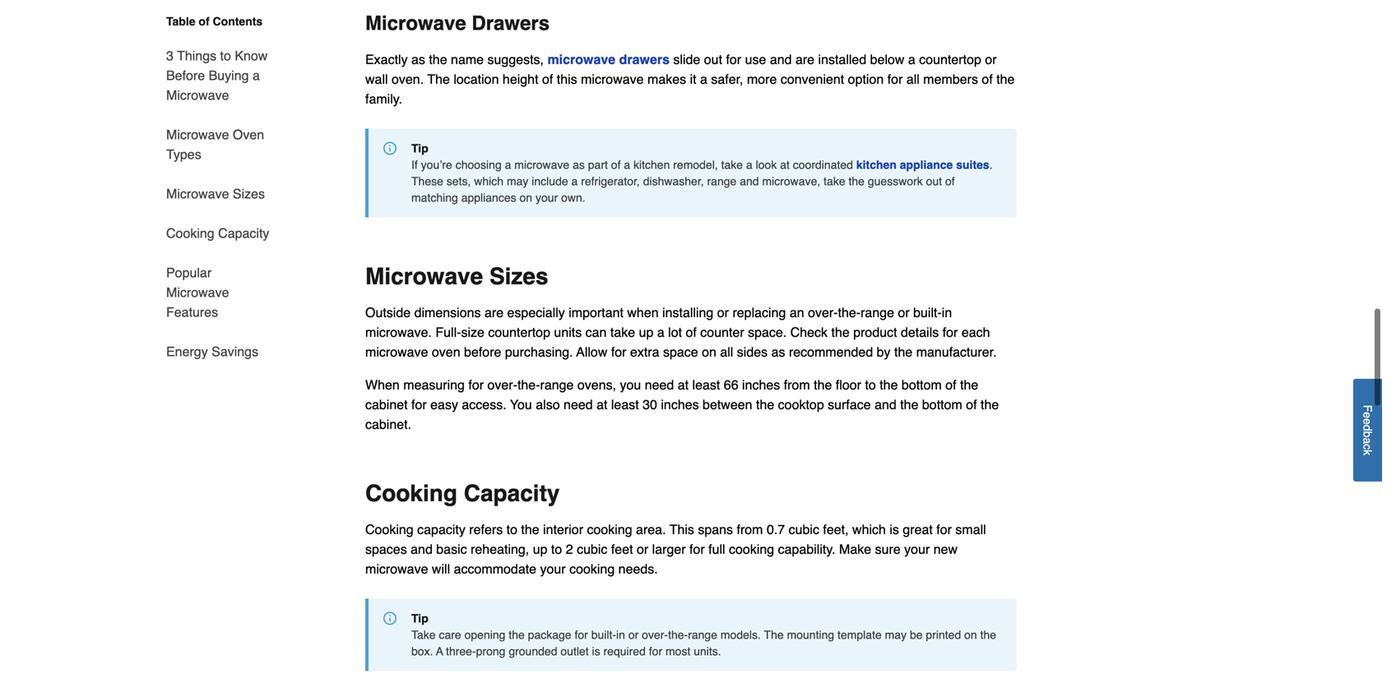 Task type: vqa. For each thing, say whether or not it's contained in the screenshot.
wforbes
no



Task type: describe. For each thing, give the bounding box(es) containing it.
name
[[451, 52, 484, 67]]

things
[[177, 48, 216, 63]]

66
[[724, 378, 739, 393]]

range inside tip take care opening the package for built-in or over-the-range models. the mounting template may be printed on the box. a three-prong grounded outlet is required for most units.
[[688, 629, 718, 642]]

spans
[[698, 523, 733, 538]]

cooking capacity link
[[166, 214, 269, 253]]

sets,
[[447, 175, 471, 188]]

will
[[432, 562, 450, 577]]

oven
[[233, 127, 264, 142]]

the- for in
[[668, 629, 688, 642]]

floor
[[836, 378, 862, 393]]

which inside cooking capacity refers to the interior cooking area. this spans from 0.7 cubic feet, which is great for small spaces and basic reheating, up to 2 cubic feet or larger for full cooking capability. make sure your new microwave will accommodate your cooking needs.
[[853, 523, 886, 538]]

range inside outside dimensions are especially important when installing or replacing an over-the-range or built-in microwave. full-size countertop units can take up a lot of counter space. check the product details for each microwave oven before purchasing. allow for extra space on all sides as recommended by the manufacturer.
[[861, 305, 894, 321]]

microwave up features
[[166, 285, 229, 300]]

30
[[643, 397, 657, 413]]

especially
[[507, 305, 565, 321]]

capacity inside table of contents element
[[218, 226, 269, 241]]

product
[[853, 325, 897, 340]]

a up refrigerator,
[[624, 158, 630, 172]]

on inside outside dimensions are especially important when installing or replacing an over-the-range or built-in microwave. full-size countertop units can take up a lot of counter space. check the product details for each microwave oven before purchasing. allow for extra space on all sides as recommended by the manufacturer.
[[702, 345, 717, 360]]

outlet
[[561, 646, 589, 659]]

cabinet.
[[365, 417, 411, 432]]

units
[[554, 325, 582, 340]]

the inside slide out for use and are installed below a countertop or wall oven. the location height of this microwave makes it a safer, more convenient option for all members of the family.
[[427, 72, 450, 87]]

1 horizontal spatial inches
[[742, 378, 780, 393]]

are inside slide out for use and are installed below a countertop or wall oven. the location height of this microwave makes it a safer, more convenient option for all members of the family.
[[796, 52, 815, 67]]

new
[[934, 542, 958, 558]]

1 vertical spatial cubic
[[577, 542, 608, 558]]

easy
[[430, 397, 458, 413]]

energy
[[166, 344, 208, 360]]

dishwasher,
[[643, 175, 704, 188]]

0 vertical spatial as
[[411, 52, 425, 67]]

safer,
[[711, 72, 743, 87]]

look
[[756, 158, 777, 172]]

area.
[[636, 523, 666, 538]]

mounting
[[787, 629, 835, 642]]

care
[[439, 629, 461, 642]]

appliances
[[461, 191, 516, 204]]

microwave inside outside dimensions are especially important when installing or replacing an over-the-range or built-in microwave. full-size countertop units can take up a lot of counter space. check the product details for each microwave oven before purchasing. allow for extra space on all sides as recommended by the manufacturer.
[[365, 345, 428, 360]]

1 horizontal spatial sizes
[[490, 264, 548, 290]]

of inside . these sets, which may include a refrigerator, dishwasher, range and microwave, take the guesswork out of matching appliances on your own.
[[945, 175, 955, 188]]

oven.
[[392, 72, 424, 87]]

1 e from the top
[[1361, 413, 1375, 419]]

remodel,
[[673, 158, 718, 172]]

over- inside when measuring for over-the-range ovens, you need at least 66 inches from the floor to the bottom of the cabinet for easy access. you also need at least 30 inches between the cooktop surface and the bottom of the cabinet.
[[488, 378, 518, 393]]

over- for in
[[642, 629, 668, 642]]

this
[[670, 523, 694, 538]]

recommended
[[789, 345, 873, 360]]

built- inside tip take care opening the package for built-in or over-the-range models. the mounting template may be printed on the box. a three-prong grounded outlet is required for most units.
[[591, 629, 616, 642]]

popular
[[166, 265, 212, 281]]

it
[[690, 72, 697, 87]]

microwave oven types
[[166, 127, 264, 162]]

cooking inside table of contents element
[[166, 226, 215, 241]]

capacity
[[417, 523, 466, 538]]

microwave drawers
[[365, 12, 550, 35]]

info image for if you're choosing a microwave as part of a kitchen remodel, take a look at coordinated
[[383, 142, 397, 155]]

1 kitchen from the left
[[634, 158, 670, 172]]

sides
[[737, 345, 768, 360]]

a right choosing
[[505, 158, 511, 172]]

microwave inside cooking capacity refers to the interior cooking area. this spans from 0.7 cubic feet, which is great for small spaces and basic reheating, up to 2 cubic feet or larger for full cooking capability. make sure your new microwave will accommodate your cooking needs.
[[365, 562, 428, 577]]

2 kitchen from the left
[[856, 158, 897, 172]]

1 horizontal spatial cooking capacity
[[365, 481, 560, 507]]

cabinet
[[365, 397, 408, 413]]

dimensions
[[414, 305, 481, 321]]

all inside slide out for use and are installed below a countertop or wall oven. the location height of this microwave makes it a safer, more convenient option for all members of the family.
[[907, 72, 920, 87]]

purchasing.
[[505, 345, 573, 360]]

which inside . these sets, which may include a refrigerator, dishwasher, range and microwave, take the guesswork out of matching appliances on your own.
[[474, 175, 504, 188]]

d
[[1361, 425, 1375, 432]]

own.
[[561, 191, 586, 204]]

box.
[[411, 646, 433, 659]]

three-
[[446, 646, 476, 659]]

to up reheating,
[[507, 523, 518, 538]]

1 vertical spatial cooking
[[729, 542, 774, 558]]

cooking capacity refers to the interior cooking area. this spans from 0.7 cubic feet, which is great for small spaces and basic reheating, up to 2 cubic feet or larger for full cooking capability. make sure your new microwave will accommodate your cooking needs.
[[365, 523, 986, 577]]

0 vertical spatial cubic
[[789, 523, 820, 538]]

family.
[[365, 91, 402, 107]]

details
[[901, 325, 939, 340]]

height
[[503, 72, 539, 87]]

or inside tip take care opening the package for built-in or over-the-range models. the mounting template may be printed on the box. a three-prong grounded outlet is required for most units.
[[629, 629, 639, 642]]

capability.
[[778, 542, 836, 558]]

oven
[[432, 345, 460, 360]]

microwave up include
[[515, 158, 570, 172]]

part
[[588, 158, 608, 172]]

for down below
[[888, 72, 903, 87]]

access.
[[462, 397, 507, 413]]

.
[[990, 158, 993, 172]]

countertop inside outside dimensions are especially important when installing or replacing an over-the-range or built-in microwave. full-size countertop units can take up a lot of counter space. check the product details for each microwave oven before purchasing. allow for extra space on all sides as recommended by the manufacturer.
[[488, 325, 550, 340]]

2 vertical spatial your
[[540, 562, 566, 577]]

microwave inside slide out for use and are installed below a countertop or wall oven. the location height of this microwave makes it a safer, more convenient option for all members of the family.
[[581, 72, 644, 87]]

each
[[962, 325, 990, 340]]

1 vertical spatial bottom
[[922, 397, 963, 413]]

popular microwave features link
[[166, 253, 270, 332]]

may inside tip take care opening the package for built-in or over-the-range models. the mounting template may be printed on the box. a three-prong grounded outlet is required for most units.
[[885, 629, 907, 642]]

microwave up dimensions
[[365, 264, 483, 290]]

the- for replacing
[[838, 305, 861, 321]]

for left full
[[690, 542, 705, 558]]

reheating,
[[471, 542, 529, 558]]

cooking inside cooking capacity refers to the interior cooking area. this spans from 0.7 cubic feet, which is great for small spaces and basic reheating, up to 2 cubic feet or larger for full cooking capability. make sure your new microwave will accommodate your cooking needs.
[[365, 523, 414, 538]]

table
[[166, 15, 195, 28]]

for left extra
[[611, 345, 627, 360]]

a inside button
[[1361, 438, 1375, 445]]

1 vertical spatial microwave sizes
[[365, 264, 548, 290]]

1 horizontal spatial take
[[721, 158, 743, 172]]

1 vertical spatial capacity
[[464, 481, 560, 507]]

0 vertical spatial need
[[645, 378, 674, 393]]

refers
[[469, 523, 503, 538]]

appliance
[[900, 158, 953, 172]]

out inside . these sets, which may include a refrigerator, dishwasher, range and microwave, take the guesswork out of matching appliances on your own.
[[926, 175, 942, 188]]

important
[[569, 305, 624, 321]]

measuring
[[403, 378, 465, 393]]

energy savings
[[166, 344, 258, 360]]

check
[[791, 325, 828, 340]]

you
[[510, 397, 532, 413]]

3
[[166, 48, 174, 63]]

or inside slide out for use and are installed below a countertop or wall oven. the location height of this microwave makes it a safer, more convenient option for all members of the family.
[[985, 52, 997, 67]]

to inside 3 things to know before buying a microwave
[[220, 48, 231, 63]]

replacing
[[733, 305, 786, 321]]

to left 2
[[551, 542, 562, 558]]

0 vertical spatial cooking
[[587, 523, 632, 538]]

the inside tip take care opening the package for built-in or over-the-range models. the mounting template may be printed on the box. a three-prong grounded outlet is required for most units.
[[764, 629, 784, 642]]

drawers
[[472, 12, 550, 35]]

a left look
[[746, 158, 753, 172]]

full-
[[436, 325, 461, 340]]

outside
[[365, 305, 411, 321]]

microwave inside microwave oven types
[[166, 127, 229, 142]]

template
[[838, 629, 882, 642]]

a right below
[[908, 52, 916, 67]]

exactly
[[365, 52, 408, 67]]

a inside 3 things to know before buying a microwave
[[253, 68, 260, 83]]

2 horizontal spatial at
[[780, 158, 790, 172]]

can
[[586, 325, 607, 340]]

your inside . these sets, which may include a refrigerator, dishwasher, range and microwave, take the guesswork out of matching appliances on your own.
[[536, 191, 558, 204]]

on inside . these sets, which may include a refrigerator, dishwasher, range and microwave, take the guesswork out of matching appliances on your own.
[[520, 191, 532, 204]]

also
[[536, 397, 560, 413]]

types
[[166, 147, 201, 162]]

when
[[365, 378, 400, 393]]

1 vertical spatial your
[[904, 542, 930, 558]]

savings
[[212, 344, 258, 360]]



Task type: locate. For each thing, give the bounding box(es) containing it.
at up microwave,
[[780, 158, 790, 172]]

2 horizontal spatial take
[[824, 175, 846, 188]]

the inside cooking capacity refers to the interior cooking area. this spans from 0.7 cubic feet, which is great for small spaces and basic reheating, up to 2 cubic feet or larger for full cooking capability. make sure your new microwave will accommodate your cooking needs.
[[521, 523, 540, 538]]

for up access.
[[469, 378, 484, 393]]

0 horizontal spatial in
[[616, 629, 625, 642]]

0 horizontal spatial may
[[507, 175, 529, 188]]

take inside outside dimensions are especially important when installing or replacing an over-the-range or built-in microwave. full-size countertop units can take up a lot of counter space. check the product details for each microwave oven before purchasing. allow for extra space on all sides as recommended by the manufacturer.
[[610, 325, 635, 340]]

take down coordinated
[[824, 175, 846, 188]]

all inside outside dimensions are especially important when installing or replacing an over-the-range or built-in microwave. full-size countertop units can take up a lot of counter space. check the product details for each microwave oven before purchasing. allow for extra space on all sides as recommended by the manufacturer.
[[720, 345, 733, 360]]

tip up the 'take'
[[411, 613, 429, 626]]

0 vertical spatial microwave sizes
[[166, 186, 265, 202]]

1 horizontal spatial on
[[702, 345, 717, 360]]

0 horizontal spatial least
[[611, 397, 639, 413]]

your down interior
[[540, 562, 566, 577]]

in up required
[[616, 629, 625, 642]]

may left be at the right of page
[[885, 629, 907, 642]]

to up buying
[[220, 48, 231, 63]]

is up sure
[[890, 523, 899, 538]]

1 horizontal spatial the-
[[668, 629, 688, 642]]

from inside when measuring for over-the-range ovens, you need at least 66 inches from the floor to the bottom of the cabinet for easy access. you also need at least 30 inches between the cooktop surface and the bottom of the cabinet.
[[784, 378, 810, 393]]

up left 2
[[533, 542, 548, 558]]

1 horizontal spatial microwave sizes
[[365, 264, 548, 290]]

below
[[870, 52, 905, 67]]

this
[[557, 72, 577, 87]]

microwave sizes inside table of contents element
[[166, 186, 265, 202]]

built- up required
[[591, 629, 616, 642]]

microwave down types
[[166, 186, 229, 202]]

tip for tip
[[411, 142, 429, 155]]

and right use
[[770, 52, 792, 67]]

for left most
[[649, 646, 663, 659]]

suggests,
[[488, 52, 544, 67]]

is inside cooking capacity refers to the interior cooking area. this spans from 0.7 cubic feet, which is great for small spaces and basic reheating, up to 2 cubic feet or larger for full cooking capability. make sure your new microwave will accommodate your cooking needs.
[[890, 523, 899, 538]]

installing
[[662, 305, 714, 321]]

slide out for use and are installed below a countertop or wall oven. the location height of this microwave makes it a safer, more convenient option for all members of the family.
[[365, 52, 1015, 107]]

microwave up this
[[548, 52, 616, 67]]

all left members
[[907, 72, 920, 87]]

0 vertical spatial on
[[520, 191, 532, 204]]

1 horizontal spatial need
[[645, 378, 674, 393]]

2 e from the top
[[1361, 419, 1375, 425]]

include
[[532, 175, 568, 188]]

and inside when measuring for over-the-range ovens, you need at least 66 inches from the floor to the bottom of the cabinet for easy access. you also need at least 30 inches between the cooktop surface and the bottom of the cabinet.
[[875, 397, 897, 413]]

your down great
[[904, 542, 930, 558]]

from up cooktop
[[784, 378, 810, 393]]

0 vertical spatial the-
[[838, 305, 861, 321]]

0 horizontal spatial microwave sizes
[[166, 186, 265, 202]]

know
[[235, 48, 268, 63]]

1 horizontal spatial kitchen
[[856, 158, 897, 172]]

buying
[[209, 68, 249, 83]]

range up the product at the right top
[[861, 305, 894, 321]]

1 horizontal spatial cubic
[[789, 523, 820, 538]]

and up will
[[411, 542, 433, 558]]

and right the surface
[[875, 397, 897, 413]]

surface
[[828, 397, 871, 413]]

which up the appliances at the top left of page
[[474, 175, 504, 188]]

out inside slide out for use and are installed below a countertop or wall oven. the location height of this microwave makes it a safer, more convenient option for all members of the family.
[[704, 52, 722, 67]]

countertop down especially on the top
[[488, 325, 550, 340]]

in inside outside dimensions are especially important when installing or replacing an over-the-range or built-in microwave. full-size countertop units can take up a lot of counter space. check the product details for each microwave oven before purchasing. allow for extra space on all sides as recommended by the manufacturer.
[[942, 305, 952, 321]]

inches right 66
[[742, 378, 780, 393]]

and inside slide out for use and are installed below a countertop or wall oven. the location height of this microwave makes it a safer, more convenient option for all members of the family.
[[770, 52, 792, 67]]

1 horizontal spatial is
[[890, 523, 899, 538]]

over- up check in the right of the page
[[808, 305, 838, 321]]

full
[[709, 542, 725, 558]]

2 info image from the top
[[383, 613, 397, 626]]

inches
[[742, 378, 780, 393], [661, 397, 699, 413]]

1 horizontal spatial from
[[784, 378, 810, 393]]

1 vertical spatial sizes
[[490, 264, 548, 290]]

1 vertical spatial over-
[[488, 378, 518, 393]]

info image for take care opening the package for built-in or over-the-range models. the mounting template may be printed on the box. a three-prong grounded outlet is required for most units.
[[383, 613, 397, 626]]

2 vertical spatial take
[[610, 325, 635, 340]]

inches right 30
[[661, 397, 699, 413]]

sizes inside table of contents element
[[233, 186, 265, 202]]

contents
[[213, 15, 263, 28]]

kitchen up guesswork
[[856, 158, 897, 172]]

microwave down spaces
[[365, 562, 428, 577]]

from inside cooking capacity refers to the interior cooking area. this spans from 0.7 cubic feet, which is great for small spaces and basic reheating, up to 2 cubic feet or larger for full cooking capability. make sure your new microwave will accommodate your cooking needs.
[[737, 523, 763, 538]]

cooking up popular
[[166, 226, 215, 241]]

e up d
[[1361, 413, 1375, 419]]

least
[[692, 378, 720, 393], [611, 397, 639, 413]]

all down counter
[[720, 345, 733, 360]]

on down include
[[520, 191, 532, 204]]

0 horizontal spatial are
[[485, 305, 504, 321]]

popular microwave features
[[166, 265, 229, 320]]

as inside outside dimensions are especially important when installing or replacing an over-the-range or built-in microwave. full-size countertop units can take up a lot of counter space. check the product details for each microwave oven before purchasing. allow for extra space on all sides as recommended by the manufacturer.
[[772, 345, 785, 360]]

tip take care opening the package for built-in or over-the-range models. the mounting template may be printed on the box. a three-prong grounded outlet is required for most units.
[[411, 613, 997, 659]]

1 vertical spatial from
[[737, 523, 763, 538]]

manufacturer.
[[916, 345, 997, 360]]

more
[[747, 72, 777, 87]]

most
[[666, 646, 691, 659]]

great
[[903, 523, 933, 538]]

is right outlet
[[592, 646, 600, 659]]

0 vertical spatial least
[[692, 378, 720, 393]]

0 vertical spatial inches
[[742, 378, 780, 393]]

1 horizontal spatial all
[[907, 72, 920, 87]]

1 horizontal spatial over-
[[642, 629, 668, 642]]

1 vertical spatial out
[[926, 175, 942, 188]]

built- inside outside dimensions are especially important when installing or replacing an over-the-range or built-in microwave. full-size countertop units can take up a lot of counter space. check the product details for each microwave oven before purchasing. allow for extra space on all sides as recommended by the manufacturer.
[[913, 305, 942, 321]]

range
[[707, 175, 737, 188], [861, 305, 894, 321], [540, 378, 574, 393], [688, 629, 718, 642]]

and down look
[[740, 175, 759, 188]]

1 vertical spatial info image
[[383, 613, 397, 626]]

or inside cooking capacity refers to the interior cooking area. this spans from 0.7 cubic feet, which is great for small spaces and basic reheating, up to 2 cubic feet or larger for full cooking capability. make sure your new microwave will accommodate your cooking needs.
[[637, 542, 649, 558]]

sizes up cooking capacity link
[[233, 186, 265, 202]]

0 vertical spatial may
[[507, 175, 529, 188]]

in up the manufacturer.
[[942, 305, 952, 321]]

to
[[220, 48, 231, 63], [865, 378, 876, 393], [507, 523, 518, 538], [551, 542, 562, 558]]

1 horizontal spatial out
[[926, 175, 942, 188]]

be
[[910, 629, 923, 642]]

need up 30
[[645, 378, 674, 393]]

out
[[704, 52, 722, 67], [926, 175, 942, 188]]

capacity down microwave sizes link
[[218, 226, 269, 241]]

tip up the if
[[411, 142, 429, 155]]

when measuring for over-the-range ovens, you need at least 66 inches from the floor to the bottom of the cabinet for easy access. you also need at least 30 inches between the cooktop surface and the bottom of the cabinet.
[[365, 378, 999, 432]]

cooking down 2
[[569, 562, 615, 577]]

of inside outside dimensions are especially important when installing or replacing an over-the-range or built-in microwave. full-size countertop units can take up a lot of counter space. check the product details for each microwave oven before purchasing. allow for extra space on all sides as recommended by the manufacturer.
[[686, 325, 697, 340]]

0 horizontal spatial is
[[592, 646, 600, 659]]

1 horizontal spatial capacity
[[464, 481, 560, 507]]

2
[[566, 542, 573, 558]]

up up extra
[[639, 325, 654, 340]]

0 vertical spatial countertop
[[919, 52, 982, 67]]

range down if you're choosing a microwave as part of a kitchen remodel, take a look at coordinated kitchen appliance suites
[[707, 175, 737, 188]]

1 vertical spatial cooking
[[365, 481, 458, 507]]

cooking up spaces
[[365, 523, 414, 538]]

for up the manufacturer.
[[943, 325, 958, 340]]

extra
[[630, 345, 660, 360]]

0 vertical spatial bottom
[[902, 378, 942, 393]]

1 vertical spatial cooking capacity
[[365, 481, 560, 507]]

0 vertical spatial tip
[[411, 142, 429, 155]]

cooking capacity
[[166, 226, 269, 241], [365, 481, 560, 507]]

kitchen appliance suites link
[[856, 158, 990, 172]]

the right models.
[[764, 629, 784, 642]]

up inside outside dimensions are especially important when installing or replacing an over-the-range or built-in microwave. full-size countertop units can take up a lot of counter space. check the product details for each microwave oven before purchasing. allow for extra space on all sides as recommended by the manufacturer.
[[639, 325, 654, 340]]

take
[[411, 629, 436, 642]]

2 vertical spatial on
[[965, 629, 977, 642]]

0 vertical spatial sizes
[[233, 186, 265, 202]]

the- up you
[[518, 378, 540, 393]]

bottom
[[902, 378, 942, 393], [922, 397, 963, 413]]

0 vertical spatial in
[[942, 305, 952, 321]]

your down include
[[536, 191, 558, 204]]

before
[[464, 345, 501, 360]]

the right "oven."
[[427, 72, 450, 87]]

least down you
[[611, 397, 639, 413]]

1 vertical spatial at
[[678, 378, 689, 393]]

2 tip from the top
[[411, 613, 429, 626]]

a
[[436, 646, 443, 659]]

at
[[780, 158, 790, 172], [678, 378, 689, 393], [597, 397, 608, 413]]

0 vertical spatial over-
[[808, 305, 838, 321]]

1 vertical spatial need
[[564, 397, 593, 413]]

2 horizontal spatial over-
[[808, 305, 838, 321]]

a left lot
[[657, 325, 665, 340]]

over- inside outside dimensions are especially important when installing or replacing an over-the-range or built-in microwave. full-size countertop units can take up a lot of counter space. check the product details for each microwave oven before purchasing. allow for extra space on all sides as recommended by the manufacturer.
[[808, 305, 838, 321]]

capacity up refers
[[464, 481, 560, 507]]

in
[[942, 305, 952, 321], [616, 629, 625, 642]]

cubic
[[789, 523, 820, 538], [577, 542, 608, 558]]

take right can
[[610, 325, 635, 340]]

microwave up exactly
[[365, 12, 466, 35]]

0 horizontal spatial capacity
[[218, 226, 269, 241]]

1 vertical spatial on
[[702, 345, 717, 360]]

features
[[166, 305, 218, 320]]

take
[[721, 158, 743, 172], [824, 175, 846, 188], [610, 325, 635, 340]]

f
[[1361, 406, 1375, 413]]

1 vertical spatial which
[[853, 523, 886, 538]]

0 horizontal spatial as
[[411, 52, 425, 67]]

1 vertical spatial the
[[764, 629, 784, 642]]

are inside outside dimensions are especially important when installing or replacing an over-the-range or built-in microwave. full-size countertop units can take up a lot of counter space. check the product details for each microwave oven before purchasing. allow for extra space on all sides as recommended by the manufacturer.
[[485, 305, 504, 321]]

cooktop
[[778, 397, 824, 413]]

info image down spaces
[[383, 613, 397, 626]]

between
[[703, 397, 753, 413]]

0 vertical spatial up
[[639, 325, 654, 340]]

at down space
[[678, 378, 689, 393]]

a inside outside dimensions are especially important when installing or replacing an over-the-range or built-in microwave. full-size countertop units can take up a lot of counter space. check the product details for each microwave oven before purchasing. allow for extra space on all sides as recommended by the manufacturer.
[[657, 325, 665, 340]]

range up also on the bottom
[[540, 378, 574, 393]]

0 vertical spatial out
[[704, 52, 722, 67]]

for up safer,
[[726, 52, 742, 67]]

1 info image from the top
[[383, 142, 397, 155]]

0 horizontal spatial over-
[[488, 378, 518, 393]]

are
[[796, 52, 815, 67], [485, 305, 504, 321]]

1 vertical spatial take
[[824, 175, 846, 188]]

tip for tip take care opening the package for built-in or over-the-range models. the mounting template may be printed on the box. a three-prong grounded outlet is required for most units.
[[411, 613, 429, 626]]

1 horizontal spatial countertop
[[919, 52, 982, 67]]

members
[[924, 72, 978, 87]]

to inside when measuring for over-the-range ovens, you need at least 66 inches from the floor to the bottom of the cabinet for easy access. you also need at least 30 inches between the cooktop surface and the bottom of the cabinet.
[[865, 378, 876, 393]]

refrigerator,
[[581, 175, 640, 188]]

microwave sizes up dimensions
[[365, 264, 548, 290]]

and inside cooking capacity refers to the interior cooking area. this spans from 0.7 cubic feet, which is great for small spaces and basic reheating, up to 2 cubic feet or larger for full cooking capability. make sure your new microwave will accommodate your cooking needs.
[[411, 542, 433, 558]]

1 horizontal spatial which
[[853, 523, 886, 538]]

and inside . these sets, which may include a refrigerator, dishwasher, range and microwave, take the guesswork out of matching appliances on your own.
[[740, 175, 759, 188]]

0 vertical spatial cooking capacity
[[166, 226, 269, 241]]

out down appliance
[[926, 175, 942, 188]]

an
[[790, 305, 804, 321]]

1 vertical spatial may
[[885, 629, 907, 642]]

2 horizontal spatial on
[[965, 629, 977, 642]]

convenient
[[781, 72, 844, 87]]

tip
[[411, 142, 429, 155], [411, 613, 429, 626]]

1 horizontal spatial the
[[764, 629, 784, 642]]

0 vertical spatial cooking
[[166, 226, 215, 241]]

0 horizontal spatial need
[[564, 397, 593, 413]]

spaces
[[365, 542, 407, 558]]

k
[[1361, 450, 1375, 456]]

range inside . these sets, which may include a refrigerator, dishwasher, range and microwave, take the guesswork out of matching appliances on your own.
[[707, 175, 737, 188]]

cooking capacity down microwave sizes link
[[166, 226, 269, 241]]

1 vertical spatial inches
[[661, 397, 699, 413]]

microwave sizes link
[[166, 174, 265, 214]]

the- inside tip take care opening the package for built-in or over-the-range models. the mounting template may be printed on the box. a three-prong grounded outlet is required for most units.
[[668, 629, 688, 642]]

a up k on the right bottom of page
[[1361, 438, 1375, 445]]

is inside tip take care opening the package for built-in or over-the-range models. the mounting template may be printed on the box. a three-prong grounded outlet is required for most units.
[[592, 646, 600, 659]]

at down ovens,
[[597, 397, 608, 413]]

the inside slide out for use and are installed below a countertop or wall oven. the location height of this microwave makes it a safer, more convenient option for all members of the family.
[[997, 72, 1015, 87]]

info image down 'family.'
[[383, 142, 397, 155]]

table of contents element
[[146, 13, 270, 362]]

a
[[908, 52, 916, 67], [253, 68, 260, 83], [700, 72, 708, 87], [505, 158, 511, 172], [624, 158, 630, 172], [746, 158, 753, 172], [572, 175, 578, 188], [657, 325, 665, 340], [1361, 438, 1375, 445]]

0 horizontal spatial sizes
[[233, 186, 265, 202]]

coordinated
[[793, 158, 853, 172]]

countertop inside slide out for use and are installed below a countertop or wall oven. the location height of this microwave makes it a safer, more convenient option for all members of the family.
[[919, 52, 982, 67]]

space
[[663, 345, 698, 360]]

may left include
[[507, 175, 529, 188]]

microwave down microwave drawers link
[[581, 72, 644, 87]]

microwave drawers link
[[548, 52, 670, 67]]

take inside . these sets, which may include a refrigerator, dishwasher, range and microwave, take the guesswork out of matching appliances on your own.
[[824, 175, 846, 188]]

tip inside tip take care opening the package for built-in or over-the-range models. the mounting template may be printed on the box. a three-prong grounded outlet is required for most units.
[[411, 613, 429, 626]]

1 vertical spatial all
[[720, 345, 733, 360]]

for
[[726, 52, 742, 67], [888, 72, 903, 87], [943, 325, 958, 340], [611, 345, 627, 360], [469, 378, 484, 393], [411, 397, 427, 413], [937, 523, 952, 538], [690, 542, 705, 558], [575, 629, 588, 642], [649, 646, 663, 659]]

or
[[985, 52, 997, 67], [717, 305, 729, 321], [898, 305, 910, 321], [637, 542, 649, 558], [629, 629, 639, 642]]

0 horizontal spatial which
[[474, 175, 504, 188]]

over- inside tip take care opening the package for built-in or over-the-range models. the mounting template may be printed on the box. a three-prong grounded outlet is required for most units.
[[642, 629, 668, 642]]

on inside tip take care opening the package for built-in or over-the-range models. the mounting template may be printed on the box. a three-prong grounded outlet is required for most units.
[[965, 629, 977, 642]]

option
[[848, 72, 884, 87]]

for up outlet
[[575, 629, 588, 642]]

1 vertical spatial tip
[[411, 613, 429, 626]]

on right printed
[[965, 629, 977, 642]]

built- up details
[[913, 305, 942, 321]]

sizes up especially on the top
[[490, 264, 548, 290]]

0 vertical spatial take
[[721, 158, 743, 172]]

up for reheating,
[[533, 542, 548, 558]]

you
[[620, 378, 641, 393]]

2 vertical spatial cooking
[[365, 523, 414, 538]]

info image
[[383, 142, 397, 155], [383, 613, 397, 626]]

space.
[[748, 325, 787, 340]]

microwave down microwave.
[[365, 345, 428, 360]]

the- up most
[[668, 629, 688, 642]]

2 vertical spatial at
[[597, 397, 608, 413]]

up inside cooking capacity refers to the interior cooking area. this spans from 0.7 cubic feet, which is great for small spaces and basic reheating, up to 2 cubic feet or larger for full cooking capability. make sure your new microwave will accommodate your cooking needs.
[[533, 542, 548, 558]]

small
[[956, 523, 986, 538]]

0 horizontal spatial up
[[533, 542, 548, 558]]

1 vertical spatial countertop
[[488, 325, 550, 340]]

the inside . these sets, which may include a refrigerator, dishwasher, range and microwave, take the guesswork out of matching appliances on your own.
[[849, 175, 865, 188]]

take left look
[[721, 158, 743, 172]]

1 tip from the top
[[411, 142, 429, 155]]

0 vertical spatial which
[[474, 175, 504, 188]]

0 vertical spatial at
[[780, 158, 790, 172]]

lot
[[668, 325, 682, 340]]

cooking down the 0.7
[[729, 542, 774, 558]]

by
[[877, 345, 891, 360]]

as down the space.
[[772, 345, 785, 360]]

2 vertical spatial cooking
[[569, 562, 615, 577]]

wall
[[365, 72, 388, 87]]

grounded
[[509, 646, 557, 659]]

use
[[745, 52, 766, 67]]

a up own.
[[572, 175, 578, 188]]

interior
[[543, 523, 583, 538]]

2 vertical spatial the-
[[668, 629, 688, 642]]

0 vertical spatial all
[[907, 72, 920, 87]]

0 vertical spatial are
[[796, 52, 815, 67]]

0 vertical spatial your
[[536, 191, 558, 204]]

e up b
[[1361, 419, 1375, 425]]

in inside tip take care opening the package for built-in or over-the-range models. the mounting template may be printed on the box. a three-prong grounded outlet is required for most units.
[[616, 629, 625, 642]]

before
[[166, 68, 205, 83]]

0 horizontal spatial countertop
[[488, 325, 550, 340]]

range inside when measuring for over-the-range ovens, you need at least 66 inches from the floor to the bottom of the cabinet for easy access. you also need at least 30 inches between the cooktop surface and the bottom of the cabinet.
[[540, 378, 574, 393]]

0 horizontal spatial cubic
[[577, 542, 608, 558]]

1 horizontal spatial may
[[885, 629, 907, 642]]

microwave inside 3 things to know before buying a microwave
[[166, 88, 229, 103]]

the- inside when measuring for over-the-range ovens, you need at least 66 inches from the floor to the bottom of the cabinet for easy access. you also need at least 30 inches between the cooktop surface and the bottom of the cabinet.
[[518, 378, 540, 393]]

1 horizontal spatial in
[[942, 305, 952, 321]]

a inside . these sets, which may include a refrigerator, dishwasher, range and microwave, take the guesswork out of matching appliances on your own.
[[572, 175, 578, 188]]

as
[[411, 52, 425, 67], [573, 158, 585, 172], [772, 345, 785, 360]]

cooking capacity up capacity
[[365, 481, 560, 507]]

b
[[1361, 432, 1375, 438]]

outside dimensions are especially important when installing or replacing an over-the-range or built-in microwave. full-size countertop units can take up a lot of counter space. check the product details for each microwave oven before purchasing. allow for extra space on all sides as recommended by the manufacturer.
[[365, 305, 997, 360]]

a right 'it'
[[700, 72, 708, 87]]

feet
[[611, 542, 633, 558]]

for up new
[[937, 523, 952, 538]]

1 vertical spatial is
[[592, 646, 600, 659]]

as left part
[[573, 158, 585, 172]]

1 horizontal spatial up
[[639, 325, 654, 340]]

are up convenient on the top of page
[[796, 52, 815, 67]]

from left the 0.7
[[737, 523, 763, 538]]

kitchen up 'dishwasher,'
[[634, 158, 670, 172]]

0 horizontal spatial take
[[610, 325, 635, 340]]

need
[[645, 378, 674, 393], [564, 397, 593, 413]]

microwave down before
[[166, 88, 229, 103]]

1 horizontal spatial built-
[[913, 305, 942, 321]]

are up before
[[485, 305, 504, 321]]

1 vertical spatial as
[[573, 158, 585, 172]]

microwave up types
[[166, 127, 229, 142]]

size
[[461, 325, 485, 340]]

cubic right 2
[[577, 542, 608, 558]]

units.
[[694, 646, 721, 659]]

guesswork
[[868, 175, 923, 188]]

the- inside outside dimensions are especially important when installing or replacing an over-the-range or built-in microwave. full-size countertop units can take up a lot of counter space. check the product details for each microwave oven before purchasing. allow for extra space on all sides as recommended by the manufacturer.
[[838, 305, 861, 321]]

may inside . these sets, which may include a refrigerator, dishwasher, range and microwave, take the guesswork out of matching appliances on your own.
[[507, 175, 529, 188]]

for down measuring
[[411, 397, 427, 413]]

0 horizontal spatial kitchen
[[634, 158, 670, 172]]

on down counter
[[702, 345, 717, 360]]

1 horizontal spatial as
[[573, 158, 585, 172]]

1 vertical spatial in
[[616, 629, 625, 642]]

cubic up capability.
[[789, 523, 820, 538]]

over- for replacing
[[808, 305, 838, 321]]

which up make
[[853, 523, 886, 538]]

cooking up capacity
[[365, 481, 458, 507]]

0 vertical spatial capacity
[[218, 226, 269, 241]]

cooking capacity inside table of contents element
[[166, 226, 269, 241]]

up for take
[[639, 325, 654, 340]]



